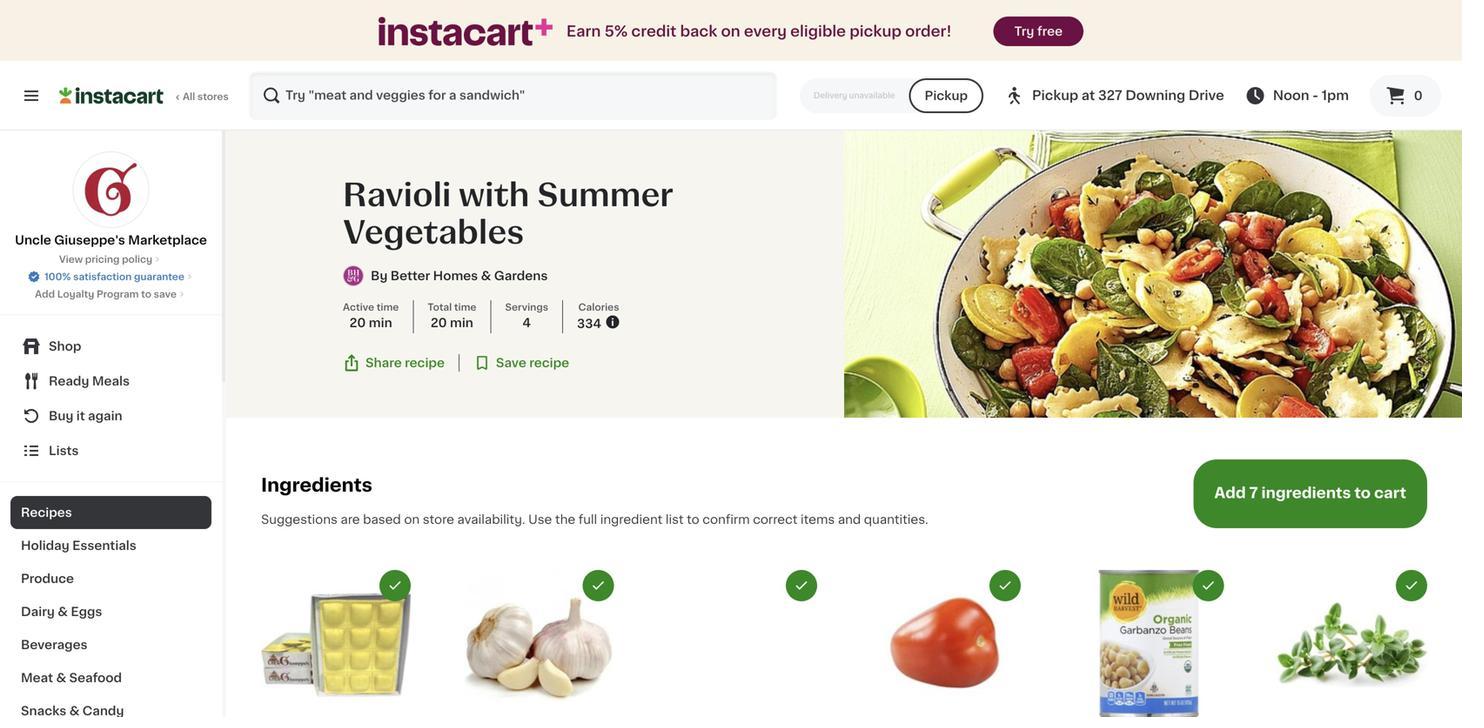 Task type: vqa. For each thing, say whether or not it's contained in the screenshot.
5
no



Task type: locate. For each thing, give the bounding box(es) containing it.
20 for total time 20 min
[[431, 317, 447, 329]]

earn 5% credit back on every eligible pickup order!
[[567, 24, 952, 39]]

add down 100%
[[35, 289, 55, 299]]

1 horizontal spatial time
[[454, 303, 477, 312]]

2 min from the left
[[450, 317, 474, 329]]

1 vertical spatial add
[[1215, 486, 1246, 501]]

active time 20 min
[[343, 303, 399, 329]]

100% satisfaction guarantee button
[[27, 266, 195, 284]]

& for eggs
[[58, 606, 68, 618]]

add inside button
[[1215, 486, 1246, 501]]

dairy & eggs link
[[10, 595, 212, 629]]

holiday essentials
[[21, 540, 136, 552]]

uncle giuseppe's marketplace
[[15, 234, 207, 246]]

0 horizontal spatial unselect item image
[[591, 578, 606, 594]]

holiday
[[21, 540, 69, 552]]

again
[[88, 410, 122, 422]]

homes
[[433, 270, 478, 282]]

instacart logo image
[[59, 85, 164, 106]]

and
[[838, 514, 861, 526]]

327
[[1099, 89, 1123, 102]]

to right list
[[687, 514, 700, 526]]

dairy
[[21, 606, 55, 618]]

gardens
[[494, 270, 548, 282]]

shop link
[[10, 329, 212, 364]]

time inside active time 20 min
[[377, 303, 399, 312]]

noon
[[1273, 89, 1310, 102]]

1 vertical spatial &
[[58, 606, 68, 618]]

1 horizontal spatial unselect item image
[[1201, 578, 1217, 594]]

drive
[[1189, 89, 1225, 102]]

2 vertical spatial &
[[56, 672, 66, 684]]

add loyalty program to save
[[35, 289, 177, 299]]

1 recipe from the left
[[405, 357, 445, 369]]

unselect item image
[[591, 578, 606, 594], [1201, 578, 1217, 594]]

0 horizontal spatial recipe
[[405, 357, 445, 369]]

add for add 7 ingredients to cart
[[1215, 486, 1246, 501]]

share recipe
[[366, 357, 445, 369]]

recipe right share
[[405, 357, 445, 369]]

try
[[1015, 25, 1035, 37]]

&
[[481, 270, 491, 282], [58, 606, 68, 618], [56, 672, 66, 684]]

min for total time 20 min
[[450, 317, 474, 329]]

noon - 1pm link
[[1246, 85, 1349, 106]]

None search field
[[249, 71, 777, 120]]

4 product group from the left
[[871, 570, 1021, 717]]

time for total time 20 min
[[454, 303, 477, 312]]

full
[[579, 514, 597, 526]]

0 vertical spatial add
[[35, 289, 55, 299]]

recipe right save
[[530, 357, 569, 369]]

0 horizontal spatial add
[[35, 289, 55, 299]]

min inside total time 20 min
[[450, 317, 474, 329]]

to
[[141, 289, 151, 299], [1355, 486, 1371, 501], [687, 514, 700, 526]]

meat & seafood link
[[10, 662, 212, 695]]

20 down active
[[350, 317, 366, 329]]

pickup at 327 downing drive
[[1033, 89, 1225, 102]]

1 product group from the left
[[261, 570, 411, 717]]

1 horizontal spatial add
[[1215, 486, 1246, 501]]

quantities.
[[864, 514, 929, 526]]

by
[[371, 270, 388, 282]]

& left eggs
[[58, 606, 68, 618]]

1 horizontal spatial min
[[450, 317, 474, 329]]

pickup inside button
[[925, 90, 968, 102]]

1 vertical spatial on
[[404, 514, 420, 526]]

pricing
[[85, 255, 120, 264]]

& right homes
[[481, 270, 491, 282]]

min down active
[[369, 317, 392, 329]]

all stores
[[183, 92, 229, 101]]

2 vertical spatial to
[[687, 514, 700, 526]]

0 horizontal spatial pickup
[[925, 90, 968, 102]]

by better homes & gardens
[[371, 270, 548, 282]]

uncle
[[15, 234, 51, 246]]

beverages
[[21, 639, 88, 651]]

pickup down order!
[[925, 90, 968, 102]]

noon - 1pm
[[1273, 89, 1349, 102]]

dairy & eggs
[[21, 606, 102, 618]]

on right back on the left top of the page
[[721, 24, 741, 39]]

1 min from the left
[[369, 317, 392, 329]]

4 unselect item image from the left
[[1404, 578, 1420, 594]]

1 time from the left
[[377, 303, 399, 312]]

2 20 from the left
[[431, 317, 447, 329]]

pickup for pickup
[[925, 90, 968, 102]]

0 vertical spatial to
[[141, 289, 151, 299]]

1 unselect item image from the left
[[591, 578, 606, 594]]

ingredients
[[1262, 486, 1351, 501]]

1 horizontal spatial pickup
[[1033, 89, 1079, 102]]

0 horizontal spatial 20
[[350, 317, 366, 329]]

buy
[[49, 410, 73, 422]]

on left store
[[404, 514, 420, 526]]

shop
[[49, 340, 81, 353]]

satisfaction
[[73, 272, 132, 282]]

to left the save on the left top of the page
[[141, 289, 151, 299]]

20 inside active time 20 min
[[350, 317, 366, 329]]

0 horizontal spatial min
[[369, 317, 392, 329]]

servings 4
[[505, 303, 548, 329]]

100%
[[44, 272, 71, 282]]

product group
[[261, 570, 411, 717], [465, 570, 614, 717], [668, 570, 818, 717], [871, 570, 1021, 717], [1075, 570, 1224, 717], [1278, 570, 1428, 717]]

meals
[[92, 375, 130, 387]]

1 horizontal spatial recipe
[[530, 357, 569, 369]]

add for add loyalty program to save
[[35, 289, 55, 299]]

produce link
[[10, 562, 212, 595]]

& for seafood
[[56, 672, 66, 684]]

6 product group from the left
[[1278, 570, 1428, 717]]

0 horizontal spatial on
[[404, 514, 420, 526]]

time right total
[[454, 303, 477, 312]]

1 horizontal spatial 20
[[431, 317, 447, 329]]

2 recipe from the left
[[530, 357, 569, 369]]

items
[[801, 514, 835, 526]]

time right active
[[377, 303, 399, 312]]

save recipe button
[[474, 354, 569, 372]]

0 vertical spatial &
[[481, 270, 491, 282]]

list
[[666, 514, 684, 526]]

try free
[[1015, 25, 1063, 37]]

pickup button
[[909, 78, 984, 113]]

summer
[[537, 180, 674, 211]]

min
[[369, 317, 392, 329], [450, 317, 474, 329]]

20 down total
[[431, 317, 447, 329]]

add 7 ingredients to cart
[[1215, 486, 1407, 501]]

2 product group from the left
[[465, 570, 614, 717]]

20 inside total time 20 min
[[431, 317, 447, 329]]

recipe for save recipe
[[530, 357, 569, 369]]

2 unselect item image from the left
[[1201, 578, 1217, 594]]

2 time from the left
[[454, 303, 477, 312]]

to inside button
[[1355, 486, 1371, 501]]

1 vertical spatial to
[[1355, 486, 1371, 501]]

to left cart in the right of the page
[[1355, 486, 1371, 501]]

unselect item image
[[387, 578, 403, 594], [794, 578, 810, 594], [998, 578, 1013, 594], [1404, 578, 1420, 594]]

uncle giuseppe's marketplace logo image
[[73, 151, 149, 228]]

1 unselect item image from the left
[[387, 578, 403, 594]]

1 20 from the left
[[350, 317, 366, 329]]

add left 7 at right bottom
[[1215, 486, 1246, 501]]

to for ingredients
[[1355, 486, 1371, 501]]

min inside active time 20 min
[[369, 317, 392, 329]]

holiday essentials link
[[10, 529, 212, 562]]

min down total
[[450, 317, 474, 329]]

pickup
[[1033, 89, 1079, 102], [925, 90, 968, 102]]

buy it again
[[49, 410, 122, 422]]

0 horizontal spatial to
[[141, 289, 151, 299]]

suggestions are based on store availability. use the full ingredient list to confirm correct items and quantities.
[[261, 514, 929, 526]]

pickup left the at
[[1033, 89, 1079, 102]]

produce
[[21, 573, 74, 585]]

0 horizontal spatial time
[[377, 303, 399, 312]]

pickup inside popup button
[[1033, 89, 1079, 102]]

-
[[1313, 89, 1319, 102]]

ready meals button
[[10, 364, 212, 399]]

& right meat
[[56, 672, 66, 684]]

time inside total time 20 min
[[454, 303, 477, 312]]

2 horizontal spatial to
[[1355, 486, 1371, 501]]

recipes
[[21, 507, 72, 519]]

0 vertical spatial on
[[721, 24, 741, 39]]



Task type: describe. For each thing, give the bounding box(es) containing it.
2 unselect item image from the left
[[794, 578, 810, 594]]

service type group
[[800, 78, 984, 113]]

recipes link
[[10, 496, 212, 529]]

lists
[[49, 445, 79, 457]]

seafood
[[69, 672, 122, 684]]

it
[[76, 410, 85, 422]]

policy
[[122, 255, 152, 264]]

save recipe
[[496, 357, 569, 369]]

add 7 ingredients to cart button
[[1194, 460, 1428, 528]]

unselect item image for 2nd "product" 'group' from the right
[[1201, 578, 1217, 594]]

ravioli
[[343, 180, 451, 211]]

334
[[577, 318, 602, 330]]

free
[[1038, 25, 1063, 37]]

downing
[[1126, 89, 1186, 102]]

ravioli with summer vegetables image
[[844, 131, 1463, 418]]

save
[[496, 357, 527, 369]]

ready
[[49, 375, 89, 387]]

uncle giuseppe's marketplace link
[[15, 151, 207, 249]]

min for active time 20 min
[[369, 317, 392, 329]]

share recipe button
[[343, 354, 445, 372]]

credit
[[632, 24, 677, 39]]

active
[[343, 303, 374, 312]]

with
[[459, 180, 530, 211]]

availability.
[[458, 514, 525, 526]]

view pricing policy link
[[59, 252, 163, 266]]

all stores link
[[59, 71, 230, 120]]

suggestions
[[261, 514, 338, 526]]

program
[[97, 289, 139, 299]]

every
[[744, 24, 787, 39]]

3 unselect item image from the left
[[998, 578, 1013, 594]]

back
[[680, 24, 718, 39]]

beverages link
[[10, 629, 212, 662]]

better
[[391, 270, 430, 282]]

20 for active time 20 min
[[350, 317, 366, 329]]

unselect item image for 5th "product" 'group' from right
[[591, 578, 606, 594]]

at
[[1082, 89, 1095, 102]]

servings
[[505, 303, 548, 312]]

marketplace
[[128, 234, 207, 246]]

store
[[423, 514, 454, 526]]

3 product group from the left
[[668, 570, 818, 717]]

7
[[1250, 486, 1258, 501]]

ready meals
[[49, 375, 130, 387]]

1 horizontal spatial on
[[721, 24, 741, 39]]

to for program
[[141, 289, 151, 299]]

correct
[[753, 514, 798, 526]]

pickup for pickup at 327 downing drive
[[1033, 89, 1079, 102]]

total time 20 min
[[428, 303, 477, 329]]

view
[[59, 255, 83, 264]]

earn
[[567, 24, 601, 39]]

ravioli with summer vegetables
[[343, 180, 674, 248]]

total
[[428, 303, 452, 312]]

calories
[[579, 303, 619, 312]]

100% satisfaction guarantee
[[44, 272, 184, 282]]

5 product group from the left
[[1075, 570, 1224, 717]]

0
[[1414, 90, 1423, 102]]

eggs
[[71, 606, 102, 618]]

instacart plus icon image
[[379, 17, 553, 46]]

time for active time 20 min
[[377, 303, 399, 312]]

meat & seafood
[[21, 672, 122, 684]]

guarantee
[[134, 272, 184, 282]]

cart
[[1375, 486, 1407, 501]]

are
[[341, 514, 360, 526]]

use
[[529, 514, 552, 526]]

pickup
[[850, 24, 902, 39]]

ingredients
[[261, 476, 373, 494]]

recipe for share recipe
[[405, 357, 445, 369]]

view pricing policy
[[59, 255, 152, 264]]

ready meals link
[[10, 364, 212, 399]]

save
[[154, 289, 177, 299]]

1 horizontal spatial to
[[687, 514, 700, 526]]

lists link
[[10, 434, 212, 468]]

pickup at 327 downing drive button
[[1005, 71, 1225, 120]]

4
[[523, 317, 531, 329]]

stores
[[198, 92, 229, 101]]

vegetables
[[343, 217, 524, 248]]

order!
[[906, 24, 952, 39]]

the
[[555, 514, 576, 526]]

1pm
[[1322, 89, 1349, 102]]

Search field
[[251, 73, 776, 118]]

all
[[183, 92, 195, 101]]

meat
[[21, 672, 53, 684]]

buy it again link
[[10, 399, 212, 434]]



